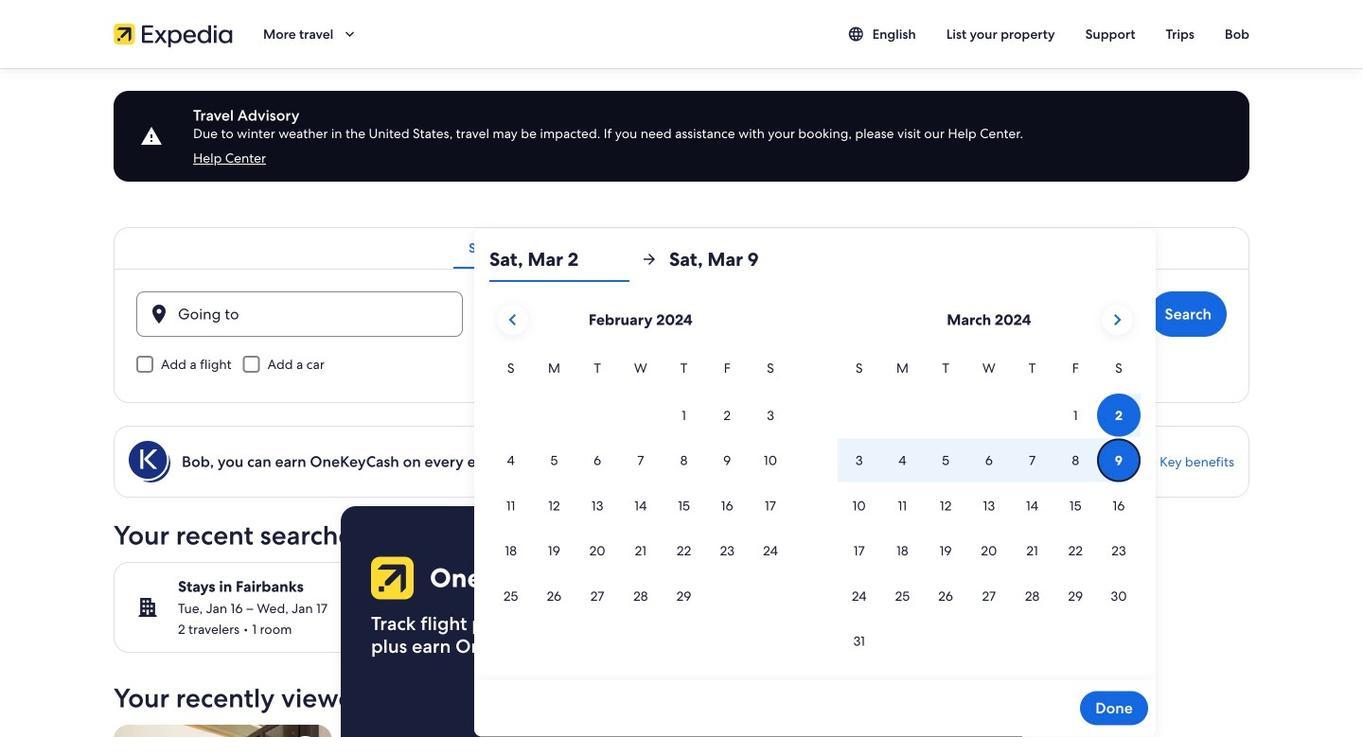 Task type: locate. For each thing, give the bounding box(es) containing it.
bar (on property) image
[[114, 725, 332, 738]]

application
[[489, 297, 1141, 665]]

previous month image
[[501, 309, 524, 331]]

qr code image
[[883, 579, 992, 688]]

expedia logo image
[[367, 557, 414, 600]]

one key blue tier image
[[129, 441, 170, 483]]

march 2024 element
[[838, 358, 1141, 665]]

tab list
[[114, 227, 1250, 269]]

main content
[[0, 68, 1364, 738]]

directional image
[[641, 251, 658, 268]]

stays image
[[136, 597, 159, 619]]

february 2024 element
[[489, 358, 792, 620]]

next month image
[[1106, 309, 1129, 331]]

expedia logo image
[[114, 21, 233, 47]]



Task type: vqa. For each thing, say whether or not it's contained in the screenshot.
PER
no



Task type: describe. For each thing, give the bounding box(es) containing it.
travel alert notification region
[[91, 68, 1273, 182]]

more travel image
[[341, 26, 358, 43]]

small image
[[848, 26, 873, 43]]

close image
[[963, 530, 980, 547]]



